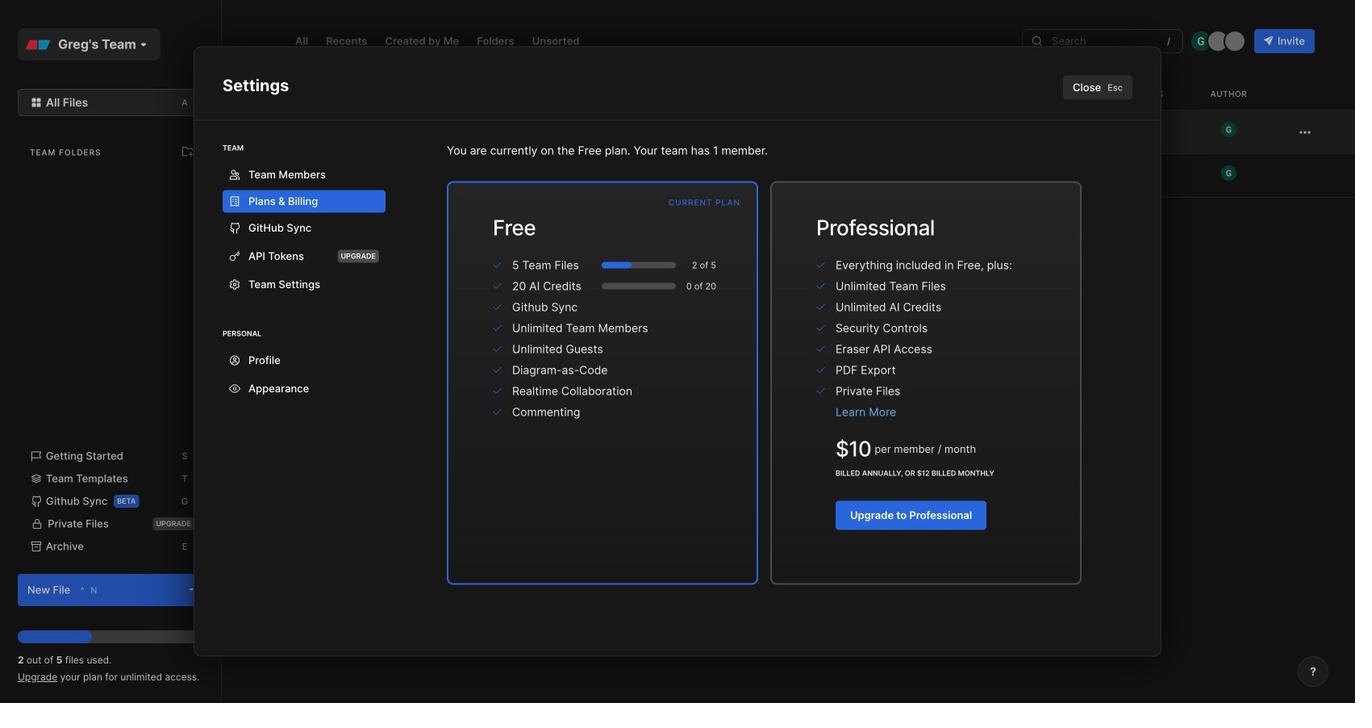 Task type: describe. For each thing, give the bounding box(es) containing it.
Search  text field
[[1051, 34, 1174, 48]]



Task type: vqa. For each thing, say whether or not it's contained in the screenshot.
the ? button
no



